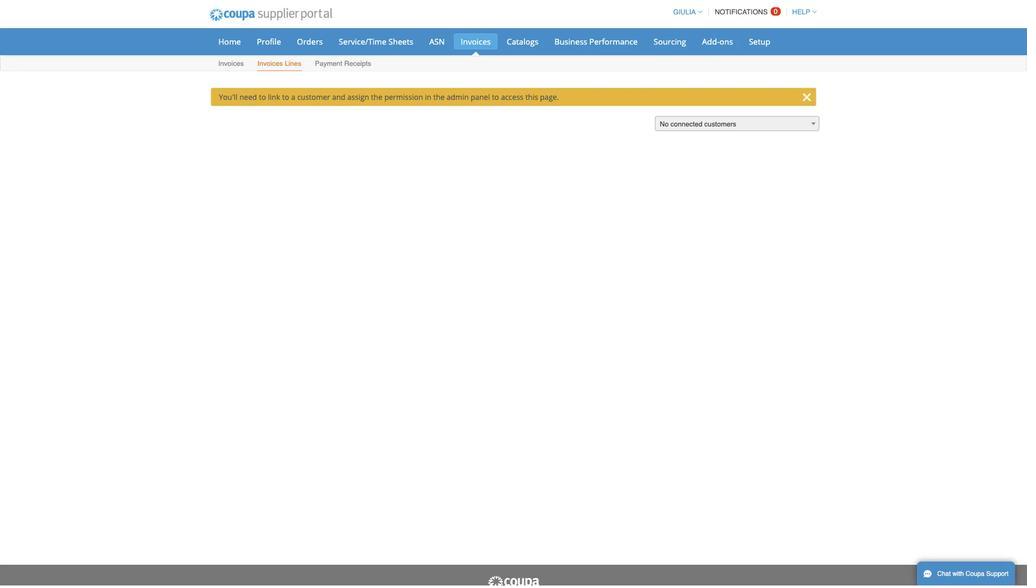 Task type: locate. For each thing, give the bounding box(es) containing it.
2 to from the left
[[282, 92, 289, 102]]

1 vertical spatial invoices link
[[218, 57, 244, 71]]

3 to from the left
[[492, 92, 499, 102]]

1 to from the left
[[259, 92, 266, 102]]

invoices link
[[454, 34, 498, 49], [218, 57, 244, 71]]

invoices down home link
[[218, 60, 244, 68]]

to left a
[[282, 92, 289, 102]]

0 horizontal spatial coupa supplier portal image
[[202, 2, 339, 28]]

0 horizontal spatial invoices
[[218, 60, 244, 68]]

2 horizontal spatial to
[[492, 92, 499, 102]]

2 horizontal spatial invoices
[[461, 36, 491, 47]]

service/time sheets
[[339, 36, 413, 47]]

customer
[[297, 92, 330, 102]]

no
[[660, 120, 669, 128]]

invoices lines
[[257, 60, 301, 68]]

the right assign
[[371, 92, 382, 102]]

lines
[[285, 60, 301, 68]]

0 horizontal spatial the
[[371, 92, 382, 102]]

business
[[554, 36, 587, 47]]

no connected customers
[[660, 120, 736, 128]]

link
[[268, 92, 280, 102]]

0 horizontal spatial invoices link
[[218, 57, 244, 71]]

2 the from the left
[[433, 92, 445, 102]]

profile link
[[250, 34, 288, 49]]

access
[[501, 92, 524, 102]]

sourcing
[[654, 36, 686, 47]]

payment receipts link
[[315, 57, 372, 71]]

1 horizontal spatial invoices
[[257, 60, 283, 68]]

invoices link right asn link
[[454, 34, 498, 49]]

service/time sheets link
[[332, 34, 420, 49]]

to right panel
[[492, 92, 499, 102]]

add-ons link
[[695, 34, 740, 49]]

add-
[[702, 36, 720, 47]]

1 vertical spatial coupa supplier portal image
[[487, 576, 540, 587]]

panel
[[471, 92, 490, 102]]

to left link
[[259, 92, 266, 102]]

invoices link down home link
[[218, 57, 244, 71]]

service/time
[[339, 36, 386, 47]]

you'll need to link to a customer and assign the permission in the admin panel to access this page.
[[219, 92, 559, 102]]

1 the from the left
[[371, 92, 382, 102]]

to
[[259, 92, 266, 102], [282, 92, 289, 102], [492, 92, 499, 102]]

coupa supplier portal image
[[202, 2, 339, 28], [487, 576, 540, 587]]

invoices
[[461, 36, 491, 47], [218, 60, 244, 68], [257, 60, 283, 68]]

home link
[[211, 34, 248, 49]]

0 vertical spatial invoices link
[[454, 34, 498, 49]]

invoices right 'asn'
[[461, 36, 491, 47]]

notifications
[[715, 8, 768, 16]]

catalogs
[[507, 36, 539, 47]]

1 horizontal spatial the
[[433, 92, 445, 102]]

invoices for the right invoices link
[[461, 36, 491, 47]]

admin
[[447, 92, 469, 102]]

this
[[525, 92, 538, 102]]

help link
[[788, 8, 817, 16]]

the
[[371, 92, 382, 102], [433, 92, 445, 102]]

setup
[[749, 36, 770, 47]]

payment receipts
[[315, 60, 371, 68]]

0 horizontal spatial to
[[259, 92, 266, 102]]

orders
[[297, 36, 323, 47]]

1 horizontal spatial coupa supplier portal image
[[487, 576, 540, 587]]

1 horizontal spatial to
[[282, 92, 289, 102]]

navigation
[[668, 2, 817, 22]]

invoices down profile link
[[257, 60, 283, 68]]

sheets
[[389, 36, 413, 47]]

invoices lines link
[[257, 57, 302, 71]]

the right in
[[433, 92, 445, 102]]

support
[[986, 571, 1009, 578]]

chat with coupa support
[[937, 571, 1009, 578]]

notifications 0
[[715, 7, 778, 16]]

sourcing link
[[647, 34, 693, 49]]



Task type: vqa. For each thing, say whether or not it's contained in the screenshot.
Invoices corresponding to Invoices Lines
yes



Task type: describe. For each thing, give the bounding box(es) containing it.
and
[[332, 92, 345, 102]]

orders link
[[290, 34, 330, 49]]

invoices for bottom invoices link
[[218, 60, 244, 68]]

No connected customers text field
[[656, 117, 819, 132]]

coupa
[[966, 571, 985, 578]]

0 vertical spatial coupa supplier portal image
[[202, 2, 339, 28]]

home
[[218, 36, 241, 47]]

need
[[239, 92, 257, 102]]

business performance
[[554, 36, 638, 47]]

asn
[[429, 36, 445, 47]]

chat with coupa support button
[[917, 562, 1015, 587]]

page.
[[540, 92, 559, 102]]

invoices for invoices lines
[[257, 60, 283, 68]]

chat
[[937, 571, 951, 578]]

payment
[[315, 60, 342, 68]]

1 horizontal spatial invoices link
[[454, 34, 498, 49]]

business performance link
[[548, 34, 645, 49]]

in
[[425, 92, 431, 102]]

navigation containing notifications 0
[[668, 2, 817, 22]]

customers
[[704, 120, 736, 128]]

setup link
[[742, 34, 777, 49]]

giulia
[[673, 8, 696, 16]]

connected
[[671, 120, 702, 128]]

assign
[[347, 92, 369, 102]]

a
[[291, 92, 295, 102]]

receipts
[[344, 60, 371, 68]]

No connected customers field
[[655, 116, 819, 132]]

permission
[[384, 92, 423, 102]]

giulia link
[[668, 8, 702, 16]]

you'll
[[219, 92, 238, 102]]

profile
[[257, 36, 281, 47]]

performance
[[589, 36, 638, 47]]

asn link
[[422, 34, 452, 49]]

ons
[[720, 36, 733, 47]]

help
[[792, 8, 810, 16]]

0
[[774, 7, 778, 15]]

catalogs link
[[500, 34, 545, 49]]

add-ons
[[702, 36, 733, 47]]

with
[[953, 571, 964, 578]]



